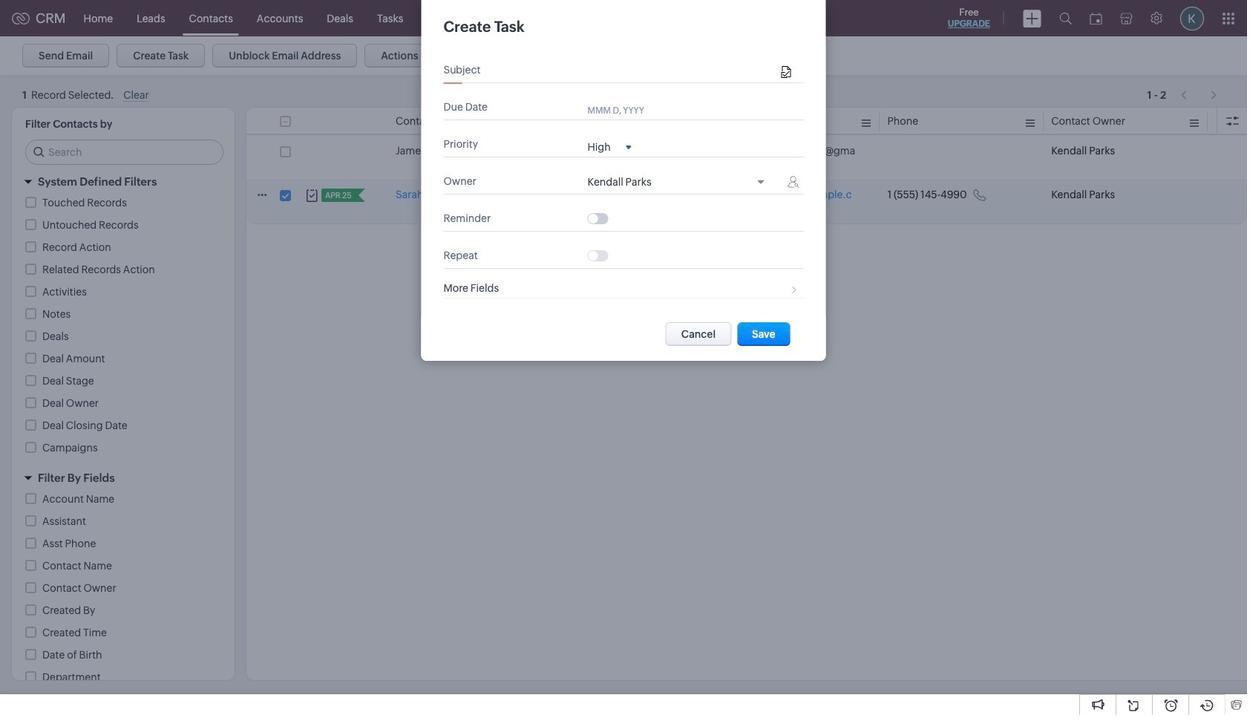 Task type: describe. For each thing, give the bounding box(es) containing it.
Search text field
[[26, 140, 223, 164]]

2 navigation from the top
[[1174, 84, 1225, 105]]

subject name lookup image
[[782, 66, 791, 79]]

logo image
[[12, 12, 30, 24]]

1 navigation from the top
[[1174, 81, 1225, 102]]



Task type: vqa. For each thing, say whether or not it's contained in the screenshot.
SEARCH text field
yes



Task type: locate. For each thing, give the bounding box(es) containing it.
None field
[[588, 140, 632, 153], [588, 176, 772, 190], [588, 140, 632, 153], [588, 176, 772, 190]]

row group
[[247, 137, 1248, 224]]

MMM d, yyyy text field
[[588, 104, 670, 116]]

None button
[[666, 322, 732, 346]]

navigation
[[1174, 81, 1225, 102], [1174, 84, 1225, 105]]

None text field
[[588, 65, 778, 77]]

None submit
[[738, 322, 791, 346]]



